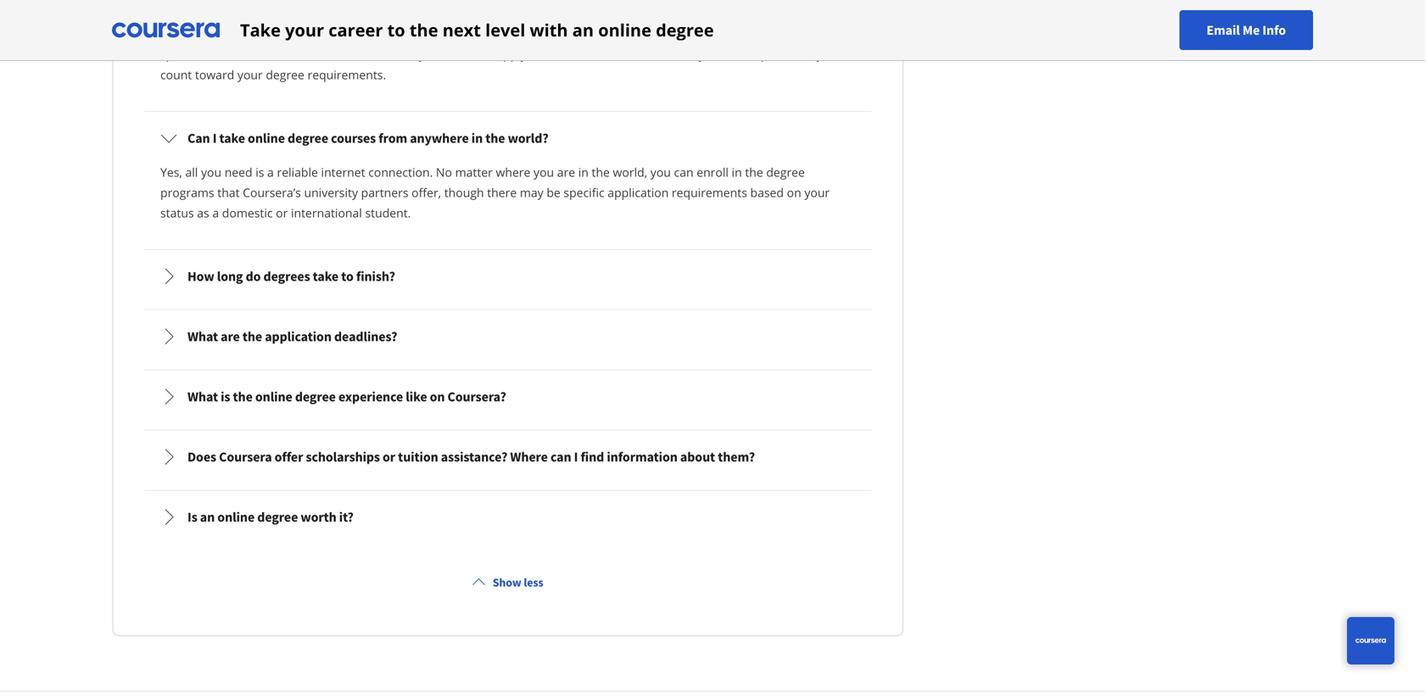 Task type: describe. For each thing, give the bounding box(es) containing it.
on inside you can also build credit toward an online degree program by first enrolling in university pre-approved courses, specializations, and certificates on coursera. if you decide to apply and are admitted, the courses you've completed may count toward your degree requirements.
[[334, 46, 349, 62]]

what for what are the application deadlines?
[[187, 328, 218, 345]]

less
[[524, 575, 543, 590]]

world,
[[613, 164, 647, 180]]

status
[[160, 205, 194, 221]]

does coursera offer scholarships or tuition assistance? where can i find information about them? button
[[147, 434, 869, 481]]

on inside "yes, all you need is a reliable internet connection. no matter where you are in the world, you can enroll in the degree programs that coursera's university partners offer, though there may be specific application requirements based on your status as a domestic or international student."
[[787, 185, 801, 201]]

to inside dropdown button
[[341, 268, 354, 285]]

you right all
[[201, 164, 221, 180]]

courses inside can i take online degree courses from anywhere in the world? dropdown button
[[331, 130, 376, 147]]

show
[[493, 575, 521, 590]]

credit
[[264, 26, 295, 42]]

the inside what is the online degree experience like on coursera? dropdown button
[[233, 389, 253, 406]]

is an online degree worth it?
[[187, 509, 354, 526]]

online right is
[[217, 509, 255, 526]]

can
[[187, 130, 210, 147]]

is inside "yes, all you need is a reliable internet connection. no matter where you are in the world, you can enroll in the degree programs that coursera's university partners offer, though there may be specific application requirements based on your status as a domestic or international student."
[[256, 164, 264, 180]]

show less button
[[466, 568, 550, 598]]

can i take online degree courses from anywhere in the world?
[[187, 130, 549, 147]]

internet
[[321, 164, 365, 180]]

me
[[1243, 22, 1260, 39]]

you
[[160, 26, 181, 42]]

are inside dropdown button
[[221, 328, 240, 345]]

it?
[[339, 509, 354, 526]]

experience
[[338, 389, 403, 406]]

yes, all you need is a reliable internet connection. no matter where you are in the world, you can enroll in the degree programs that coursera's university partners offer, though there may be specific application requirements based on your status as a domestic or international student.
[[160, 164, 830, 221]]

degree inside "yes, all you need is a reliable internet connection. no matter where you are in the world, you can enroll in the degree programs that coursera's university partners offer, though there may be specific application requirements based on your status as a domestic or international student."
[[766, 164, 805, 180]]

programs
[[160, 185, 214, 201]]

assistance?
[[441, 449, 508, 466]]

specializations,
[[160, 46, 244, 62]]

can i take online degree courses from anywhere in the world? button
[[147, 115, 869, 162]]

coursera image
[[112, 17, 220, 44]]

in up the specific
[[578, 164, 589, 180]]

that
[[217, 185, 240, 201]]

you've
[[699, 46, 734, 62]]

0 horizontal spatial take
[[219, 130, 245, 147]]

info
[[1263, 22, 1286, 39]]

as
[[197, 205, 209, 221]]

admitted,
[[575, 46, 629, 62]]

online up offer
[[255, 389, 292, 406]]

your for credit
[[237, 67, 263, 83]]

what are the application deadlines? button
[[147, 313, 869, 361]]

connection.
[[368, 164, 433, 180]]

degrees
[[263, 268, 310, 285]]

you inside you can also build credit toward an online degree program by first enrolling in university pre-approved courses, specializations, and certificates on coursera. if you decide to apply and are admitted, the courses you've completed may count toward your degree requirements.
[[419, 46, 439, 62]]

finish?
[[356, 268, 395, 285]]

you can also build credit toward an online degree program by first enrolling in university pre-approved courses, specializations, and certificates on coursera. if you decide to apply and are admitted, the courses you've completed may count toward your degree requirements.
[[160, 26, 823, 83]]

coursera
[[219, 449, 272, 466]]

does
[[187, 449, 216, 466]]

or inside dropdown button
[[383, 449, 395, 466]]

need
[[225, 164, 252, 180]]

matter
[[455, 164, 493, 180]]

offer,
[[412, 185, 441, 201]]

or inside "yes, all you need is a reliable internet connection. no matter where you are in the world, you can enroll in the degree programs that coursera's university partners offer, though there may be specific application requirements based on your status as a domestic or international student."
[[276, 205, 288, 221]]

degree up reliable
[[288, 130, 328, 147]]

university inside you can also build credit toward an online degree program by first enrolling in university pre-approved courses, specializations, and certificates on coursera. if you decide to apply and are admitted, the courses you've completed may count toward your degree requirements.
[[595, 26, 649, 42]]

0 horizontal spatial a
[[212, 205, 219, 221]]

scholarships
[[306, 449, 380, 466]]

how
[[187, 268, 214, 285]]

student.
[[365, 205, 411, 221]]

deadlines?
[[334, 328, 397, 345]]

world?
[[508, 130, 549, 147]]

build
[[233, 26, 261, 42]]

can inside you can also build credit toward an online degree program by first enrolling in university pre-approved courses, specializations, and certificates on coursera. if you decide to apply and are admitted, the courses you've completed may count toward your degree requirements.
[[185, 26, 204, 42]]

take
[[240, 18, 281, 42]]

tuition
[[398, 449, 438, 466]]

an inside dropdown button
[[200, 509, 215, 526]]

with
[[530, 18, 568, 42]]

application inside dropdown button
[[265, 328, 332, 345]]

degree up you've
[[656, 18, 714, 42]]

worth
[[301, 509, 337, 526]]

0 vertical spatial your
[[285, 18, 324, 42]]

completed
[[737, 46, 796, 62]]

about
[[680, 449, 715, 466]]

an inside you can also build credit toward an online degree program by first enrolling in university pre-approved courses, specializations, and certificates on coursera. if you decide to apply and are admitted, the courses you've completed may count toward your degree requirements.
[[341, 26, 355, 42]]

the inside can i take online degree courses from anywhere in the world? dropdown button
[[485, 130, 505, 147]]

does coursera offer scholarships or tuition assistance? where can i find information about them?
[[187, 449, 755, 466]]

is inside dropdown button
[[221, 389, 230, 406]]

1 horizontal spatial take
[[313, 268, 339, 285]]

on inside dropdown button
[[430, 389, 445, 406]]

enroll
[[697, 164, 729, 180]]

how long do degrees take to finish? button
[[147, 253, 869, 300]]

enrolling
[[530, 26, 578, 42]]

degree left experience
[[295, 389, 336, 406]]

partners
[[361, 185, 409, 201]]

may inside "yes, all you need is a reliable internet connection. no matter where you are in the world, you can enroll in the degree programs that coursera's university partners offer, though there may be specific application requirements based on your status as a domestic or international student."
[[520, 185, 544, 201]]

first
[[505, 26, 527, 42]]

what is the online degree experience like on coursera? button
[[147, 373, 869, 421]]

anywhere
[[410, 130, 469, 147]]

requirements.
[[308, 67, 386, 83]]

information
[[607, 449, 678, 466]]

all
[[185, 164, 198, 180]]

are inside "yes, all you need is a reliable internet connection. no matter where you are in the world, you can enroll in the degree programs that coursera's university partners offer, though there may be specific application requirements based on your status as a domestic or international student."
[[557, 164, 575, 180]]



Task type: vqa. For each thing, say whether or not it's contained in the screenshot.
the topmost 2024
no



Task type: locate. For each thing, give the bounding box(es) containing it.
a right as
[[212, 205, 219, 221]]

though
[[444, 185, 484, 201]]

0 horizontal spatial i
[[213, 130, 217, 147]]

are
[[554, 46, 572, 62], [557, 164, 575, 180], [221, 328, 240, 345]]

online inside you can also build credit toward an online degree program by first enrolling in university pre-approved courses, specializations, and certificates on coursera. if you decide to apply and are admitted, the courses you've completed may count toward your degree requirements.
[[358, 26, 392, 42]]

university
[[595, 26, 649, 42], [304, 185, 358, 201]]

on right 'based'
[[787, 185, 801, 201]]

can
[[185, 26, 204, 42], [674, 164, 694, 180], [551, 449, 571, 466]]

2 horizontal spatial your
[[805, 185, 830, 201]]

coursera.
[[352, 46, 406, 62]]

the inside what are the application deadlines? dropdown button
[[243, 328, 262, 345]]

1 horizontal spatial and
[[530, 46, 551, 62]]

what is the online degree experience like on coursera?
[[187, 389, 506, 406]]

to up coursera. in the top left of the page
[[387, 18, 405, 42]]

list containing can i take online degree courses from anywhere in the world?
[[141, 0, 875, 547]]

1 vertical spatial is
[[221, 389, 230, 406]]

take right degrees
[[313, 268, 339, 285]]

2 horizontal spatial can
[[674, 164, 694, 180]]

0 horizontal spatial can
[[185, 26, 204, 42]]

your inside you can also build credit toward an online degree program by first enrolling in university pre-approved courses, specializations, and certificates on coursera. if you decide to apply and are admitted, the courses you've completed may count toward your degree requirements.
[[237, 67, 263, 83]]

where
[[510, 449, 548, 466]]

is up coursera
[[221, 389, 230, 406]]

application down how long do degrees take to finish?
[[265, 328, 332, 345]]

courses,
[[731, 26, 776, 42]]

the up coursera
[[233, 389, 253, 406]]

1 horizontal spatial on
[[430, 389, 445, 406]]

0 vertical spatial take
[[219, 130, 245, 147]]

email me info
[[1207, 22, 1286, 39]]

take right can
[[219, 130, 245, 147]]

count
[[160, 67, 192, 83]]

1 horizontal spatial an
[[341, 26, 355, 42]]

degree down certificates
[[266, 67, 304, 83]]

0 vertical spatial can
[[185, 26, 204, 42]]

offer
[[275, 449, 303, 466]]

can left enroll
[[674, 164, 694, 180]]

specific
[[564, 185, 605, 201]]

0 horizontal spatial and
[[247, 46, 268, 62]]

0 vertical spatial university
[[595, 26, 649, 42]]

long
[[217, 268, 243, 285]]

you right if
[[419, 46, 439, 62]]

decide
[[443, 46, 479, 62]]

show less
[[493, 575, 543, 590]]

in up matter
[[471, 130, 483, 147]]

online up need
[[248, 130, 285, 147]]

0 vertical spatial toward
[[298, 26, 338, 42]]

no
[[436, 164, 452, 180]]

university up international
[[304, 185, 358, 201]]

0 vertical spatial courses
[[653, 46, 696, 62]]

are down long
[[221, 328, 240, 345]]

there
[[487, 185, 517, 201]]

i right can
[[213, 130, 217, 147]]

the left world?
[[485, 130, 505, 147]]

from
[[379, 130, 407, 147]]

coursera?
[[448, 389, 506, 406]]

is an online degree worth it? button
[[147, 494, 869, 541]]

domestic
[[222, 205, 273, 221]]

may inside you can also build credit toward an online degree program by first enrolling in university pre-approved courses, specializations, and certificates on coursera. if you decide to apply and are admitted, the courses you've completed may count toward your degree requirements.
[[799, 46, 823, 62]]

what down how
[[187, 328, 218, 345]]

0 horizontal spatial toward
[[195, 67, 234, 83]]

in
[[581, 26, 592, 42], [471, 130, 483, 147], [578, 164, 589, 180], [732, 164, 742, 180]]

0 horizontal spatial to
[[341, 268, 354, 285]]

online
[[598, 18, 651, 42], [358, 26, 392, 42], [248, 130, 285, 147], [255, 389, 292, 406], [217, 509, 255, 526]]

take your career to the next level with an online degree
[[240, 18, 714, 42]]

or left tuition
[[383, 449, 395, 466]]

toward down specializations,
[[195, 67, 234, 83]]

1 horizontal spatial may
[[799, 46, 823, 62]]

email me info button
[[1180, 10, 1313, 50]]

1 horizontal spatial to
[[387, 18, 405, 42]]

1 vertical spatial i
[[574, 449, 578, 466]]

find
[[581, 449, 604, 466]]

2 and from the left
[[530, 46, 551, 62]]

and down enrolling
[[530, 46, 551, 62]]

your down build
[[237, 67, 263, 83]]

to down by
[[482, 46, 494, 62]]

apply
[[497, 46, 527, 62]]

what inside what is the online degree experience like on coursera? dropdown button
[[187, 389, 218, 406]]

on
[[334, 46, 349, 62], [787, 185, 801, 201], [430, 389, 445, 406]]

i left "find"
[[574, 449, 578, 466]]

and down build
[[247, 46, 268, 62]]

0 horizontal spatial is
[[221, 389, 230, 406]]

2 vertical spatial on
[[430, 389, 445, 406]]

pre-
[[652, 26, 674, 42]]

to left finish?
[[341, 268, 354, 285]]

yes,
[[160, 164, 182, 180]]

application inside "yes, all you need is a reliable internet connection. no matter where you are in the world, you can enroll in the degree programs that coursera's university partners offer, though there may be specific application requirements based on your status as a domestic or international student."
[[608, 185, 669, 201]]

how long do degrees take to finish?
[[187, 268, 395, 285]]

degree left worth
[[257, 509, 298, 526]]

university inside "yes, all you need is a reliable internet connection. no matter where you are in the world, you can enroll in the degree programs that coursera's university partners offer, though there may be specific application requirements based on your status as a domestic or international student."
[[304, 185, 358, 201]]

can inside "yes, all you need is a reliable internet connection. no matter where you are in the world, you can enroll in the degree programs that coursera's university partners offer, though there may be specific application requirements based on your status as a domestic or international student."
[[674, 164, 694, 180]]

are up be at the top of page
[[557, 164, 575, 180]]

0 vertical spatial on
[[334, 46, 349, 62]]

1 vertical spatial can
[[674, 164, 694, 180]]

a up 'coursera's'
[[267, 164, 274, 180]]

i inside can i take online degree courses from anywhere in the world? dropdown button
[[213, 130, 217, 147]]

level
[[485, 18, 525, 42]]

the inside you can also build credit toward an online degree program by first enrolling in university pre-approved courses, specializations, and certificates on coursera. if you decide to apply and are admitted, the courses you've completed may count toward your degree requirements.
[[632, 46, 650, 62]]

application down the "world," on the left top of page
[[608, 185, 669, 201]]

2 vertical spatial can
[[551, 449, 571, 466]]

approved
[[674, 26, 728, 42]]

may left be at the top of page
[[520, 185, 544, 201]]

1 and from the left
[[247, 46, 268, 62]]

1 vertical spatial university
[[304, 185, 358, 201]]

in inside you can also build credit toward an online degree program by first enrolling in university pre-approved courses, specializations, and certificates on coursera. if you decide to apply and are admitted, the courses you've completed may count toward your degree requirements.
[[581, 26, 592, 42]]

by
[[488, 26, 502, 42]]

on up requirements.
[[334, 46, 349, 62]]

your
[[285, 18, 324, 42], [237, 67, 263, 83], [805, 185, 830, 201]]

0 vertical spatial is
[[256, 164, 264, 180]]

2 horizontal spatial an
[[572, 18, 594, 42]]

2 vertical spatial are
[[221, 328, 240, 345]]

degree up 'based'
[[766, 164, 805, 180]]

an right is
[[200, 509, 215, 526]]

i
[[213, 130, 217, 147], [574, 449, 578, 466]]

online up coursera. in the top left of the page
[[358, 26, 392, 42]]

an up coursera. in the top left of the page
[[341, 26, 355, 42]]

coursera's
[[243, 185, 301, 201]]

online up admitted,
[[598, 18, 651, 42]]

0 horizontal spatial application
[[265, 328, 332, 345]]

an up admitted,
[[572, 18, 594, 42]]

2 horizontal spatial to
[[482, 46, 494, 62]]

to inside you can also build credit toward an online degree program by first enrolling in university pre-approved courses, specializations, and certificates on coursera. if you decide to apply and are admitted, the courses you've completed may count toward your degree requirements.
[[482, 46, 494, 62]]

i inside does coursera offer scholarships or tuition assistance? where can i find information about them? dropdown button
[[574, 449, 578, 466]]

1 horizontal spatial application
[[608, 185, 669, 201]]

list
[[141, 0, 875, 547]]

1 vertical spatial a
[[212, 205, 219, 221]]

0 vertical spatial what
[[187, 328, 218, 345]]

1 horizontal spatial or
[[383, 449, 395, 466]]

you right the "world," on the left top of page
[[651, 164, 671, 180]]

like
[[406, 389, 427, 406]]

what inside what are the application deadlines? dropdown button
[[187, 328, 218, 345]]

0 vertical spatial application
[[608, 185, 669, 201]]

0 vertical spatial i
[[213, 130, 217, 147]]

0 horizontal spatial an
[[200, 509, 215, 526]]

1 horizontal spatial is
[[256, 164, 264, 180]]

based
[[750, 185, 784, 201]]

1 horizontal spatial university
[[595, 26, 649, 42]]

in right enroll
[[732, 164, 742, 180]]

courses down the pre-
[[653, 46, 696, 62]]

0 horizontal spatial your
[[237, 67, 263, 83]]

requirements
[[672, 185, 747, 201]]

program
[[437, 26, 485, 42]]

0 horizontal spatial university
[[304, 185, 358, 201]]

1 vertical spatial on
[[787, 185, 801, 201]]

courses inside you can also build credit toward an online degree program by first enrolling in university pre-approved courses, specializations, and certificates on coursera. if you decide to apply and are admitted, the courses you've completed may count toward your degree requirements.
[[653, 46, 696, 62]]

be
[[547, 185, 561, 201]]

reliable
[[277, 164, 318, 180]]

what are the application deadlines?
[[187, 328, 397, 345]]

the up if
[[410, 18, 438, 42]]

1 vertical spatial to
[[482, 46, 494, 62]]

what up does
[[187, 389, 218, 406]]

in up admitted,
[[581, 26, 592, 42]]

your right 'based'
[[805, 185, 830, 201]]

0 horizontal spatial or
[[276, 205, 288, 221]]

an
[[572, 18, 594, 42], [341, 26, 355, 42], [200, 509, 215, 526]]

0 vertical spatial may
[[799, 46, 823, 62]]

the right admitted,
[[632, 46, 650, 62]]

application
[[608, 185, 669, 201], [265, 328, 332, 345]]

next
[[443, 18, 481, 42]]

in inside dropdown button
[[471, 130, 483, 147]]

your for is
[[805, 185, 830, 201]]

1 horizontal spatial your
[[285, 18, 324, 42]]

may right completed
[[799, 46, 823, 62]]

0 vertical spatial are
[[554, 46, 572, 62]]

if
[[409, 46, 416, 62]]

you up be at the top of page
[[534, 164, 554, 180]]

1 horizontal spatial i
[[574, 449, 578, 466]]

1 vertical spatial or
[[383, 449, 395, 466]]

are down enrolling
[[554, 46, 572, 62]]

0 horizontal spatial on
[[334, 46, 349, 62]]

1 vertical spatial take
[[313, 268, 339, 285]]

the
[[410, 18, 438, 42], [632, 46, 650, 62], [485, 130, 505, 147], [592, 164, 610, 180], [745, 164, 763, 180], [243, 328, 262, 345], [233, 389, 253, 406]]

0 vertical spatial to
[[387, 18, 405, 42]]

1 horizontal spatial toward
[[298, 26, 338, 42]]

can up specializations,
[[185, 26, 204, 42]]

2 horizontal spatial on
[[787, 185, 801, 201]]

1 horizontal spatial can
[[551, 449, 571, 466]]

0 horizontal spatial courses
[[331, 130, 376, 147]]

1 vertical spatial courses
[[331, 130, 376, 147]]

0 vertical spatial a
[[267, 164, 274, 180]]

is right need
[[256, 164, 264, 180]]

your up certificates
[[285, 18, 324, 42]]

email
[[1207, 22, 1240, 39]]

is
[[256, 164, 264, 180], [221, 389, 230, 406]]

international
[[291, 205, 362, 221]]

toward
[[298, 26, 338, 42], [195, 67, 234, 83]]

1 vertical spatial what
[[187, 389, 218, 406]]

is
[[187, 509, 197, 526]]

1 horizontal spatial courses
[[653, 46, 696, 62]]

also
[[207, 26, 230, 42]]

or down 'coursera's'
[[276, 205, 288, 221]]

the down do
[[243, 328, 262, 345]]

where
[[496, 164, 531, 180]]

1 vertical spatial may
[[520, 185, 544, 201]]

on right like
[[430, 389, 445, 406]]

can inside dropdown button
[[551, 449, 571, 466]]

degree up if
[[395, 26, 434, 42]]

certificates
[[271, 46, 331, 62]]

0 horizontal spatial may
[[520, 185, 544, 201]]

are inside you can also build credit toward an online degree program by first enrolling in university pre-approved courses, specializations, and certificates on coursera. if you decide to apply and are admitted, the courses you've completed may count toward your degree requirements.
[[554, 46, 572, 62]]

courses
[[653, 46, 696, 62], [331, 130, 376, 147]]

0 vertical spatial or
[[276, 205, 288, 221]]

career
[[329, 18, 383, 42]]

the up 'based'
[[745, 164, 763, 180]]

to
[[387, 18, 405, 42], [482, 46, 494, 62], [341, 268, 354, 285]]

1 what from the top
[[187, 328, 218, 345]]

1 vertical spatial application
[[265, 328, 332, 345]]

you
[[419, 46, 439, 62], [201, 164, 221, 180], [534, 164, 554, 180], [651, 164, 671, 180]]

2 what from the top
[[187, 389, 218, 406]]

what for what is the online degree experience like on coursera?
[[187, 389, 218, 406]]

can left "find"
[[551, 449, 571, 466]]

toward up certificates
[[298, 26, 338, 42]]

the up the specific
[[592, 164, 610, 180]]

courses up internet at the top left of the page
[[331, 130, 376, 147]]

1 vertical spatial toward
[[195, 67, 234, 83]]

university up admitted,
[[595, 26, 649, 42]]

may
[[799, 46, 823, 62], [520, 185, 544, 201]]

1 vertical spatial are
[[557, 164, 575, 180]]

1 vertical spatial your
[[237, 67, 263, 83]]

2 vertical spatial to
[[341, 268, 354, 285]]

your inside "yes, all you need is a reliable internet connection. no matter where you are in the world, you can enroll in the degree programs that coursera's university partners offer, though there may be specific application requirements based on your status as a domestic or international student."
[[805, 185, 830, 201]]

1 horizontal spatial a
[[267, 164, 274, 180]]

2 vertical spatial your
[[805, 185, 830, 201]]



